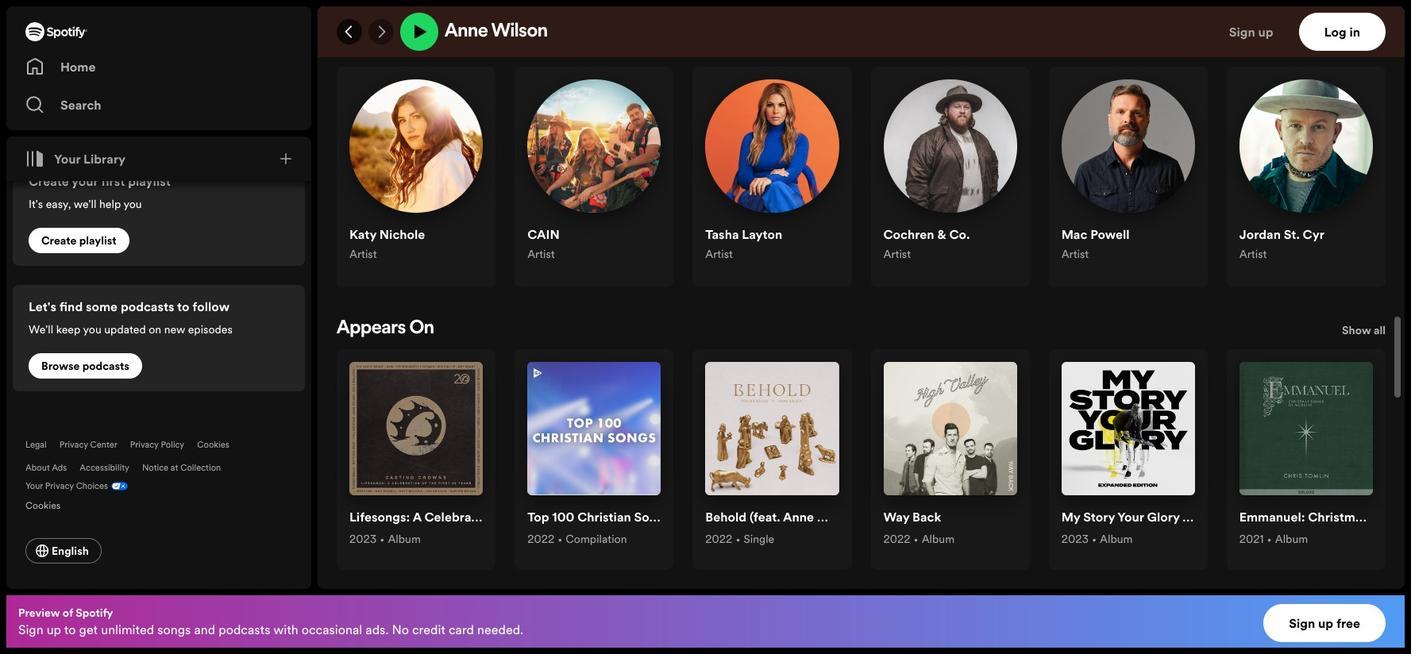 Task type: describe. For each thing, give the bounding box(es) containing it.
back
[[913, 509, 942, 526]]

follow
[[193, 298, 230, 315]]

compilation
[[566, 531, 627, 547]]

log in button
[[1299, 13, 1386, 51]]

0 horizontal spatial cookies
[[25, 499, 61, 512]]

browse podcasts link
[[29, 353, 142, 379]]

you for first
[[123, 196, 142, 212]]

english
[[52, 543, 89, 559]]

privacy for privacy policy
[[130, 439, 159, 451]]

&
[[938, 226, 947, 243]]

about ads
[[25, 462, 67, 474]]

go forward image
[[375, 25, 388, 38]]

appears on element
[[337, 319, 1386, 570]]

cain artist
[[528, 226, 560, 262]]

help
[[99, 196, 121, 212]]

tasha layton link
[[706, 226, 783, 246]]

appears on link
[[337, 319, 434, 338]]

anne inside top bar and user menu element
[[445, 22, 488, 41]]

notice at collection
[[142, 462, 221, 474]]

ads.
[[366, 621, 389, 639]]

create playlist
[[41, 233, 116, 249]]

also
[[377, 36, 410, 55]]

years
[[583, 509, 615, 526]]

behold
[[706, 509, 747, 526]]

about ads link
[[25, 462, 67, 474]]

on
[[149, 322, 161, 338]]

nichole
[[380, 226, 425, 243]]

edition)
[[1249, 509, 1295, 526]]

privacy policy
[[130, 439, 185, 451]]

browse
[[41, 358, 80, 374]]

single
[[744, 531, 775, 547]]

katy nichole artist
[[350, 226, 425, 262]]

jordan st. cyr artist
[[1240, 226, 1325, 262]]

100
[[552, 509, 575, 526]]

home
[[60, 58, 96, 75]]

way
[[884, 509, 910, 526]]

glory
[[1147, 509, 1180, 526]]

create for your
[[29, 172, 69, 190]]

your privacy choices button
[[25, 481, 108, 493]]

you for some
[[83, 322, 101, 338]]

celebration
[[425, 509, 495, 526]]

search
[[60, 96, 101, 114]]

wilson
[[491, 22, 548, 41]]

about
[[25, 462, 50, 474]]

create playlist button
[[29, 228, 129, 253]]

create for playlist
[[41, 233, 77, 249]]

anne inside appears on element
[[783, 509, 814, 526]]

cochren & co. artist
[[884, 226, 970, 262]]

first
[[101, 172, 125, 190]]

wilson)
[[817, 509, 862, 526]]

up inside preview of spotify sign up to get unlimited songs and podcasts with occasional ads. no credit card needed.
[[47, 621, 61, 639]]

my
[[1062, 509, 1081, 526]]

sign up
[[1229, 23, 1274, 41]]

privacy center
[[59, 439, 117, 451]]

sign for sign up free
[[1289, 615, 1316, 632]]

of inside lifesongs: a celebration of the first 20 years link
[[498, 509, 510, 526]]

privacy for privacy center
[[59, 439, 88, 451]]

podcasts inside preview of spotify sign up to get unlimited songs and podcasts with occasional ads. no credit card needed.
[[219, 621, 270, 639]]

show for appears on
[[1342, 323, 1372, 338]]

spotify
[[76, 605, 113, 621]]

cyr
[[1303, 226, 1325, 243]]

artist inside mac powell artist
[[1062, 246, 1089, 262]]

fans
[[337, 36, 374, 55]]

artist inside 'cain artist'
[[528, 246, 555, 262]]

artist inside tasha layton artist
[[706, 246, 733, 262]]

the
[[512, 509, 532, 526]]

songs
[[157, 621, 191, 639]]

layton
[[742, 226, 783, 243]]

artist inside jordan st. cyr artist
[[1240, 246, 1267, 262]]

your inside 'link'
[[1118, 509, 1144, 526]]

behold (feat. anne wilson)
[[706, 509, 862, 526]]

let's
[[29, 298, 56, 315]]

2021
[[1240, 531, 1264, 547]]

sign up free button
[[1264, 605, 1386, 643]]

top
[[528, 509, 549, 526]]

your for your privacy choices
[[25, 481, 43, 493]]

jordan st. cyr link
[[1240, 226, 1325, 246]]

way back link
[[884, 509, 942, 529]]

with
[[273, 621, 298, 639]]

sign for sign up
[[1229, 23, 1256, 41]]

no
[[392, 621, 409, 639]]

top bar and user menu element
[[318, 6, 1405, 57]]

we'll
[[74, 196, 97, 212]]

lifesongs:
[[350, 509, 410, 526]]

way back
[[884, 509, 942, 526]]

jordan
[[1240, 226, 1281, 243]]

privacy center link
[[59, 439, 117, 451]]

log
[[1325, 23, 1347, 41]]

on
[[409, 319, 434, 338]]

2022 for top
[[528, 531, 555, 547]]

mac powell artist
[[1062, 226, 1130, 262]]

playlist inside button
[[79, 233, 116, 249]]

we'll
[[29, 322, 53, 338]]

(expanded
[[1183, 509, 1246, 526]]

cain link
[[528, 226, 560, 246]]

your for your library
[[54, 150, 80, 168]]

log in
[[1325, 23, 1361, 41]]

show all link for fans also like
[[1342, 38, 1386, 60]]

co.
[[950, 226, 970, 243]]

to inside let's find some podcasts to follow we'll keep you updated on new episodes
[[177, 298, 190, 315]]



Task type: locate. For each thing, give the bounding box(es) containing it.
all for fans also like
[[1374, 40, 1386, 55]]

1 album from the left
[[388, 531, 421, 547]]

2 all from the top
[[1374, 323, 1386, 338]]

podcasts inside let's find some podcasts to follow we'll keep you updated on new episodes
[[121, 298, 174, 315]]

podcasts down updated
[[82, 358, 129, 374]]

you inside let's find some podcasts to follow we'll keep you updated on new episodes
[[83, 322, 101, 338]]

fans also like element
[[337, 36, 1386, 288]]

all for appears on
[[1374, 323, 1386, 338]]

2 show all link from the top
[[1342, 321, 1386, 343]]

1 horizontal spatial up
[[1259, 23, 1274, 41]]

fans also like
[[337, 36, 441, 55]]

1 horizontal spatial cookies link
[[197, 439, 229, 451]]

0 horizontal spatial 2022
[[528, 531, 555, 547]]

cookies link
[[197, 439, 229, 451], [25, 496, 73, 513]]

appears
[[337, 319, 406, 338]]

1 vertical spatial your
[[25, 481, 43, 493]]

create inside button
[[41, 233, 77, 249]]

show all
[[1342, 40, 1386, 55], [1342, 323, 1386, 338]]

1 horizontal spatial you
[[123, 196, 142, 212]]

podcasts up on
[[121, 298, 174, 315]]

let's find some podcasts to follow we'll keep you updated on new episodes
[[29, 298, 233, 338]]

0 vertical spatial of
[[498, 509, 510, 526]]

0 horizontal spatial up
[[47, 621, 61, 639]]

notice at collection link
[[142, 462, 221, 474]]

1 horizontal spatial playlist
[[128, 172, 171, 190]]

privacy
[[59, 439, 88, 451], [130, 439, 159, 451], [45, 481, 74, 493]]

songs
[[634, 509, 671, 526]]

playlist down help
[[79, 233, 116, 249]]

create
[[29, 172, 69, 190], [41, 233, 77, 249]]

2022 down behold
[[706, 531, 733, 547]]

5 artist from the left
[[1062, 246, 1089, 262]]

your privacy choices
[[25, 481, 108, 493]]

up left get
[[47, 621, 61, 639]]

show all link for appears on
[[1342, 321, 1386, 343]]

1 vertical spatial cookies
[[25, 499, 61, 512]]

2 horizontal spatial sign
[[1289, 615, 1316, 632]]

cookies link down your privacy choices button
[[25, 496, 73, 513]]

2022 for way
[[884, 531, 911, 547]]

accessibility
[[80, 462, 129, 474]]

all
[[1374, 40, 1386, 55], [1374, 323, 1386, 338]]

1 horizontal spatial anne
[[783, 509, 814, 526]]

2023 for my
[[1062, 531, 1089, 547]]

1 2023 from the left
[[350, 531, 377, 547]]

lifesongs: a celebration of the first 20 years link
[[350, 509, 615, 529]]

search link
[[25, 89, 292, 121]]

artist down tasha
[[706, 246, 733, 262]]

in
[[1350, 23, 1361, 41]]

0 horizontal spatial of
[[63, 605, 73, 621]]

sign up free
[[1289, 615, 1361, 632]]

anne right (feat.
[[783, 509, 814, 526]]

your inside button
[[54, 150, 80, 168]]

2023 down my
[[1062, 531, 1089, 547]]

get
[[79, 621, 98, 639]]

california consumer privacy act (ccpa) opt-out icon image
[[108, 481, 128, 496]]

0 vertical spatial cookies
[[197, 439, 229, 451]]

artist down cochren
[[884, 246, 911, 262]]

unlimited
[[101, 621, 154, 639]]

christian
[[578, 509, 631, 526]]

legal link
[[25, 439, 47, 451]]

tasha layton artist
[[706, 226, 783, 262]]

artist down jordan
[[1240, 246, 1267, 262]]

0 vertical spatial to
[[177, 298, 190, 315]]

0 vertical spatial all
[[1374, 40, 1386, 55]]

2 album from the left
[[922, 531, 955, 547]]

0 vertical spatial your
[[54, 150, 80, 168]]

show all inside appears on element
[[1342, 323, 1386, 338]]

up left free
[[1319, 615, 1334, 632]]

1 horizontal spatial 2022
[[706, 531, 733, 547]]

updated
[[104, 322, 146, 338]]

policy
[[161, 439, 185, 451]]

some
[[86, 298, 118, 315]]

2 show all from the top
[[1342, 323, 1386, 338]]

0 horizontal spatial your
[[25, 481, 43, 493]]

all inside 'fans also like' element
[[1374, 40, 1386, 55]]

0 horizontal spatial you
[[83, 322, 101, 338]]

2022 down way
[[884, 531, 911, 547]]

1 horizontal spatial your
[[54, 150, 80, 168]]

anne right 'like'
[[445, 22, 488, 41]]

1 vertical spatial you
[[83, 322, 101, 338]]

0 vertical spatial show
[[1342, 40, 1372, 55]]

of left get
[[63, 605, 73, 621]]

show for fans also like
[[1342, 40, 1372, 55]]

1 horizontal spatial sign
[[1229, 23, 1256, 41]]

preview of spotify sign up to get unlimited songs and podcasts with occasional ads. no credit card needed.
[[18, 605, 524, 639]]

you right help
[[123, 196, 142, 212]]

appears on
[[337, 319, 434, 338]]

episodes
[[188, 322, 233, 338]]

1 all from the top
[[1374, 40, 1386, 55]]

a
[[413, 509, 422, 526]]

powell
[[1091, 226, 1130, 243]]

1 horizontal spatial of
[[498, 509, 510, 526]]

main element
[[6, 6, 311, 589]]

4 album from the left
[[1275, 531, 1308, 547]]

1 2022 from the left
[[884, 531, 911, 547]]

create inside create your first playlist it's easy, we'll help you
[[29, 172, 69, 190]]

playlist inside create your first playlist it's easy, we'll help you
[[128, 172, 171, 190]]

fans also like link
[[337, 36, 441, 55]]

your down "about"
[[25, 481, 43, 493]]

up for sign up
[[1259, 23, 1274, 41]]

card
[[449, 621, 474, 639]]

playlist right first
[[128, 172, 171, 190]]

up inside "sign up" button
[[1259, 23, 1274, 41]]

cochren
[[884, 226, 935, 243]]

up left log
[[1259, 23, 1274, 41]]

2 horizontal spatial up
[[1319, 615, 1334, 632]]

1 show from the top
[[1342, 40, 1372, 55]]

1 vertical spatial show all
[[1342, 323, 1386, 338]]

album for a
[[388, 531, 421, 547]]

0 vertical spatial show all link
[[1342, 38, 1386, 60]]

2 horizontal spatial 2022
[[884, 531, 911, 547]]

1 vertical spatial all
[[1374, 323, 1386, 338]]

mac
[[1062, 226, 1088, 243]]

cain
[[528, 226, 560, 243]]

1 vertical spatial to
[[64, 621, 76, 639]]

privacy up the notice
[[130, 439, 159, 451]]

your right story
[[1118, 509, 1144, 526]]

2023 down lifesongs:
[[350, 531, 377, 547]]

0 vertical spatial podcasts
[[121, 298, 174, 315]]

of
[[498, 509, 510, 526], [63, 605, 73, 621]]

up inside sign up free button
[[1319, 615, 1334, 632]]

1 vertical spatial of
[[63, 605, 73, 621]]

preview
[[18, 605, 60, 621]]

keep
[[56, 322, 81, 338]]

(feat.
[[750, 509, 781, 526]]

0 horizontal spatial 2023
[[350, 531, 377, 547]]

credit
[[412, 621, 446, 639]]

of left the
[[498, 509, 510, 526]]

spotify image
[[25, 22, 87, 41]]

podcasts right the "and"
[[219, 621, 270, 639]]

library
[[83, 150, 126, 168]]

artist down the cain
[[528, 246, 555, 262]]

my story your glory (expanded edition) link
[[1062, 509, 1295, 529]]

1 show all link from the top
[[1342, 38, 1386, 60]]

0 vertical spatial create
[[29, 172, 69, 190]]

notice
[[142, 462, 168, 474]]

collection
[[180, 462, 221, 474]]

privacy policy link
[[130, 439, 185, 451]]

first
[[535, 509, 561, 526]]

accessibility link
[[80, 462, 129, 474]]

create up easy,
[[29, 172, 69, 190]]

create down easy,
[[41, 233, 77, 249]]

choices
[[76, 481, 108, 493]]

show all inside 'fans also like' element
[[1342, 40, 1386, 55]]

create your first playlist it's easy, we'll help you
[[29, 172, 171, 212]]

2022 for behold
[[706, 531, 733, 547]]

1 vertical spatial cookies link
[[25, 496, 73, 513]]

0 horizontal spatial anne
[[445, 22, 488, 41]]

2 vertical spatial podcasts
[[219, 621, 270, 639]]

2 show from the top
[[1342, 323, 1372, 338]]

1 artist from the left
[[350, 246, 377, 262]]

show inside appears on element
[[1342, 323, 1372, 338]]

sign inside preview of spotify sign up to get unlimited songs and podcasts with occasional ads. no credit card needed.
[[18, 621, 43, 639]]

0 vertical spatial cookies link
[[197, 439, 229, 451]]

album down story
[[1100, 531, 1133, 547]]

cookies down your privacy choices button
[[25, 499, 61, 512]]

you inside create your first playlist it's easy, we'll help you
[[123, 196, 142, 212]]

6 artist from the left
[[1240, 246, 1267, 262]]

0 vertical spatial show all
[[1342, 40, 1386, 55]]

artist inside "cochren & co. artist"
[[884, 246, 911, 262]]

album down "a"
[[388, 531, 421, 547]]

album
[[388, 531, 421, 547], [922, 531, 955, 547], [1100, 531, 1133, 547], [1275, 531, 1308, 547]]

1 vertical spatial show
[[1342, 323, 1372, 338]]

3 album from the left
[[1100, 531, 1133, 547]]

1 horizontal spatial cookies
[[197, 439, 229, 451]]

0 horizontal spatial sign
[[18, 621, 43, 639]]

3 2022 from the left
[[706, 531, 733, 547]]

2022 down top
[[528, 531, 555, 547]]

2023
[[350, 531, 377, 547], [1062, 531, 1089, 547]]

2 2022 from the left
[[528, 531, 555, 547]]

privacy down ads
[[45, 481, 74, 493]]

2022
[[884, 531, 911, 547], [528, 531, 555, 547], [706, 531, 733, 547]]

20
[[564, 509, 580, 526]]

show inside 'fans also like' element
[[1342, 40, 1372, 55]]

album for story
[[1100, 531, 1133, 547]]

artist down katy
[[350, 246, 377, 262]]

album for back
[[922, 531, 955, 547]]

0 vertical spatial playlist
[[128, 172, 171, 190]]

anne
[[445, 22, 488, 41], [783, 509, 814, 526]]

you right keep
[[83, 322, 101, 338]]

show
[[1342, 40, 1372, 55], [1342, 323, 1372, 338]]

artist inside katy nichole artist
[[350, 246, 377, 262]]

find
[[59, 298, 83, 315]]

2023 for lifesongs:
[[350, 531, 377, 547]]

mac powell link
[[1062, 226, 1130, 246]]

1 vertical spatial podcasts
[[82, 358, 129, 374]]

to up the new
[[177, 298, 190, 315]]

lifesongs: a celebration of the first 20 years
[[350, 509, 615, 526]]

1 vertical spatial create
[[41, 233, 77, 249]]

katy nichole link
[[350, 226, 425, 246]]

to left get
[[64, 621, 76, 639]]

0 vertical spatial anne
[[445, 22, 488, 41]]

at
[[171, 462, 178, 474]]

cookies link up collection
[[197, 439, 229, 451]]

2 artist from the left
[[884, 246, 911, 262]]

1 horizontal spatial to
[[177, 298, 190, 315]]

privacy up ads
[[59, 439, 88, 451]]

1 vertical spatial anne
[[783, 509, 814, 526]]

3 artist from the left
[[528, 246, 555, 262]]

ads
[[52, 462, 67, 474]]

album down back
[[922, 531, 955, 547]]

sign inside top bar and user menu element
[[1229, 23, 1256, 41]]

2 vertical spatial your
[[1118, 509, 1144, 526]]

0 horizontal spatial to
[[64, 621, 76, 639]]

4 artist from the left
[[706, 246, 733, 262]]

all inside appears on element
[[1374, 323, 1386, 338]]

1 horizontal spatial 2023
[[1062, 531, 1089, 547]]

album down edition)
[[1275, 531, 1308, 547]]

0 vertical spatial you
[[123, 196, 142, 212]]

tasha
[[706, 226, 739, 243]]

2 horizontal spatial your
[[1118, 509, 1144, 526]]

your up "your"
[[54, 150, 80, 168]]

show all for appears on
[[1342, 323, 1386, 338]]

you
[[123, 196, 142, 212], [83, 322, 101, 338]]

show all for fans also like
[[1342, 40, 1386, 55]]

artist down the mac
[[1062, 246, 1089, 262]]

2 2023 from the left
[[1062, 531, 1089, 547]]

up for sign up free
[[1319, 615, 1334, 632]]

go back image
[[343, 25, 356, 38]]

1 vertical spatial show all link
[[1342, 321, 1386, 343]]

0 horizontal spatial cookies link
[[25, 496, 73, 513]]

cookies up collection
[[197, 439, 229, 451]]

1 vertical spatial playlist
[[79, 233, 116, 249]]

easy,
[[46, 196, 71, 212]]

story
[[1084, 509, 1115, 526]]

0 horizontal spatial playlist
[[79, 233, 116, 249]]

of inside preview of spotify sign up to get unlimited songs and podcasts with occasional ads. no credit card needed.
[[63, 605, 73, 621]]

anne wilson
[[445, 22, 548, 41]]

podcasts
[[121, 298, 174, 315], [82, 358, 129, 374], [219, 621, 270, 639]]

top 100 christian songs link
[[528, 509, 671, 529]]

to inside preview of spotify sign up to get unlimited songs and podcasts with occasional ads. no credit card needed.
[[64, 621, 76, 639]]

1 show all from the top
[[1342, 40, 1386, 55]]



Task type: vqa. For each thing, say whether or not it's contained in the screenshot.
Enable Shuffle image
no



